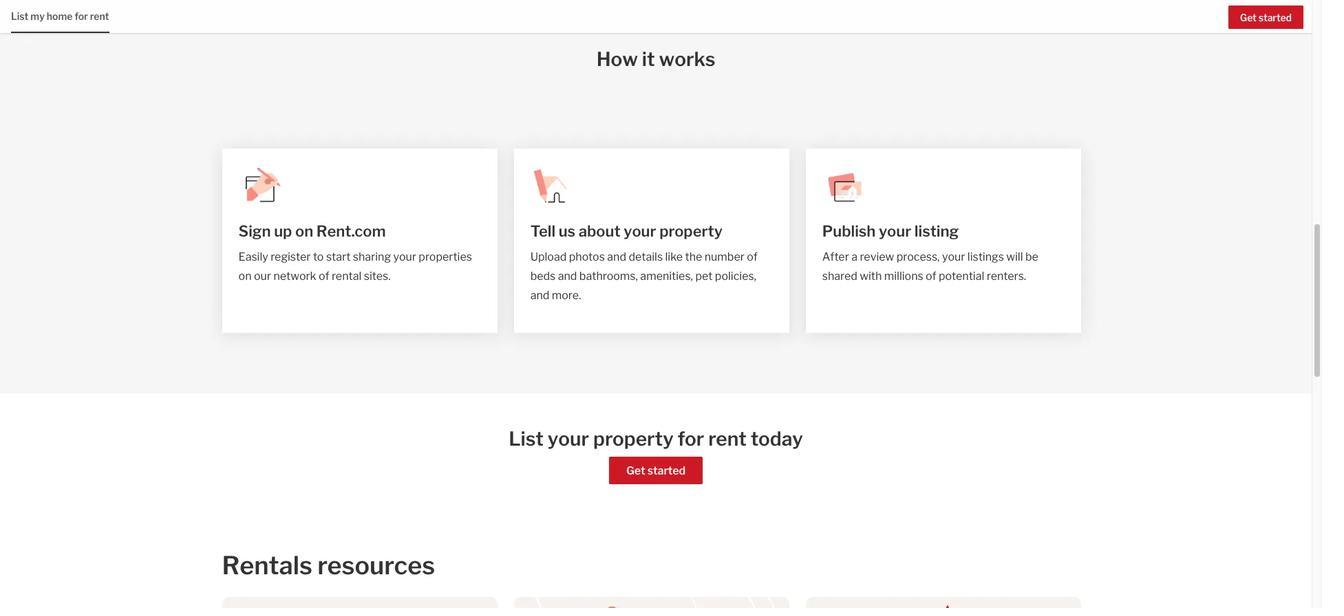 Task type: describe. For each thing, give the bounding box(es) containing it.
a
[[852, 251, 858, 264]]

rent.com
[[317, 222, 386, 240]]

list my home for rent
[[11, 10, 109, 22]]

hands holding keys with 'rent' and 'buy' tags image
[[514, 598, 790, 609]]

publish
[[823, 222, 876, 240]]

us
[[559, 222, 576, 240]]

details
[[629, 251, 663, 264]]

0 horizontal spatial get started
[[627, 465, 686, 478]]

today
[[751, 428, 804, 451]]

checklist image
[[806, 598, 1082, 609]]

number
[[705, 251, 745, 264]]

review
[[860, 251, 895, 264]]

potential
[[939, 270, 985, 283]]

my
[[31, 10, 45, 22]]

0 vertical spatial started
[[1259, 12, 1293, 23]]

your inside "after a review process, your listings will be shared with millions of potential renters."
[[943, 251, 966, 264]]

after
[[823, 251, 850, 264]]

tell
[[531, 222, 556, 240]]

for for home
[[75, 10, 88, 22]]

how it works
[[597, 48, 716, 71]]

rental
[[332, 270, 362, 283]]

list for list my home for rent
[[11, 10, 29, 22]]

rent for home
[[90, 10, 109, 22]]

list my home for rent link
[[11, 0, 109, 31]]

start
[[326, 251, 351, 264]]

of inside the easily register to start sharing your properties on our network of rental sites.
[[319, 270, 330, 283]]

our
[[254, 270, 271, 283]]

with
[[860, 270, 882, 283]]

after a review process, your listings will be shared with millions of potential renters.
[[823, 251, 1039, 283]]

publish your listing link
[[823, 220, 1065, 242]]

it
[[642, 48, 655, 71]]

list for list your property for rent today
[[509, 428, 544, 451]]

sign
[[239, 222, 271, 240]]

0 horizontal spatial and
[[531, 289, 550, 302]]

sign up on rent.com link
[[239, 220, 481, 242]]

like
[[666, 251, 683, 264]]

1 vertical spatial and
[[558, 270, 577, 283]]

listings
[[968, 251, 1005, 264]]

0 horizontal spatial started
[[648, 465, 686, 478]]

process,
[[897, 251, 940, 264]]

resources
[[318, 551, 435, 581]]

your inside the easily register to start sharing your properties on our network of rental sites.
[[394, 251, 417, 264]]

home
[[47, 10, 73, 22]]

upload photos and details like the number of beds and bathrooms, amenities, pet policies, and more.
[[531, 251, 758, 302]]

about
[[579, 222, 621, 240]]

sharing
[[353, 251, 391, 264]]

listing
[[915, 222, 959, 240]]

0 vertical spatial get
[[1241, 12, 1257, 23]]



Task type: vqa. For each thing, say whether or not it's contained in the screenshot.


Task type: locate. For each thing, give the bounding box(es) containing it.
1 vertical spatial get started button
[[609, 457, 703, 485]]

0 horizontal spatial on
[[239, 270, 252, 283]]

0 vertical spatial get started button
[[1229, 5, 1304, 29]]

illustration image
[[239, 165, 283, 209], [531, 165, 575, 209], [823, 165, 867, 209]]

1 horizontal spatial of
[[747, 251, 758, 264]]

1 vertical spatial rent
[[709, 428, 747, 451]]

illustration image for sign
[[239, 165, 283, 209]]

1 vertical spatial get
[[627, 465, 646, 478]]

rent right home
[[90, 10, 109, 22]]

how
[[597, 48, 638, 71]]

2 horizontal spatial of
[[926, 270, 937, 283]]

beds
[[531, 270, 556, 283]]

rent for property
[[709, 428, 747, 451]]

property inside tell us about your property link
[[660, 222, 723, 240]]

of down process,
[[926, 270, 937, 283]]

2 horizontal spatial illustration image
[[823, 165, 867, 209]]

0 vertical spatial for
[[75, 10, 88, 22]]

2 illustration image from the left
[[531, 165, 575, 209]]

and down beds
[[531, 289, 550, 302]]

and up bathrooms,
[[608, 251, 627, 264]]

of inside upload photos and details like the number of beds and bathrooms, amenities, pet policies, and more.
[[747, 251, 758, 264]]

3 illustration image from the left
[[823, 165, 867, 209]]

of up policies,
[[747, 251, 758, 264]]

0 vertical spatial list
[[11, 10, 29, 22]]

2 vertical spatial and
[[531, 289, 550, 302]]

illustration image up publish
[[823, 165, 867, 209]]

0 horizontal spatial list
[[11, 10, 29, 22]]

tell us about your property link
[[531, 220, 773, 242]]

easily
[[239, 251, 268, 264]]

your
[[624, 222, 657, 240], [879, 222, 912, 240], [394, 251, 417, 264], [943, 251, 966, 264], [548, 428, 590, 451]]

0 vertical spatial rent
[[90, 10, 109, 22]]

0 vertical spatial get started
[[1241, 12, 1293, 23]]

property
[[660, 222, 723, 240], [594, 428, 674, 451]]

renters.
[[987, 270, 1027, 283]]

0 horizontal spatial for
[[75, 10, 88, 22]]

started
[[1259, 12, 1293, 23], [648, 465, 686, 478]]

1 horizontal spatial get started
[[1241, 12, 1293, 23]]

0 horizontal spatial illustration image
[[239, 165, 283, 209]]

easily register to start sharing your properties on our network of rental sites.
[[239, 251, 472, 283]]

1 horizontal spatial on
[[295, 222, 314, 240]]

get started
[[1241, 12, 1293, 23], [627, 465, 686, 478]]

0 horizontal spatial get started button
[[609, 457, 703, 485]]

rentals
[[222, 551, 313, 581]]

list
[[11, 10, 29, 22], [509, 428, 544, 451]]

list your property for rent today
[[509, 428, 804, 451]]

on left the our
[[239, 270, 252, 283]]

for
[[75, 10, 88, 22], [678, 428, 705, 451]]

and up the more.
[[558, 270, 577, 283]]

illustration image for publish
[[823, 165, 867, 209]]

1 vertical spatial list
[[509, 428, 544, 451]]

0 vertical spatial on
[[295, 222, 314, 240]]

1 vertical spatial get started
[[627, 465, 686, 478]]

rent left today
[[709, 428, 747, 451]]

rentals resources
[[222, 551, 435, 581]]

illustration image for tell
[[531, 165, 575, 209]]

be
[[1026, 251, 1039, 264]]

millions
[[885, 270, 924, 283]]

up
[[274, 222, 292, 240]]

0 horizontal spatial rent
[[90, 10, 109, 22]]

shared
[[823, 270, 858, 283]]

1 horizontal spatial rent
[[709, 428, 747, 451]]

1 vertical spatial for
[[678, 428, 705, 451]]

the
[[686, 251, 703, 264]]

sites.
[[364, 270, 391, 283]]

amenities,
[[641, 270, 694, 283]]

1 horizontal spatial get
[[1241, 12, 1257, 23]]

on right up
[[295, 222, 314, 240]]

1 vertical spatial property
[[594, 428, 674, 451]]

1 vertical spatial on
[[239, 270, 252, 283]]

for for property
[[678, 428, 705, 451]]

photos
[[569, 251, 605, 264]]

works
[[659, 48, 716, 71]]

illustration image up tell
[[531, 165, 575, 209]]

more.
[[552, 289, 582, 302]]

sign up on rent.com
[[239, 222, 386, 240]]

and
[[608, 251, 627, 264], [558, 270, 577, 283], [531, 289, 550, 302]]

0 vertical spatial and
[[608, 251, 627, 264]]

tell us about your property
[[531, 222, 723, 240]]

will
[[1007, 251, 1024, 264]]

on inside the easily register to start sharing your properties on our network of rental sites.
[[239, 270, 252, 283]]

network
[[274, 270, 317, 283]]

on
[[295, 222, 314, 240], [239, 270, 252, 283]]

to
[[313, 251, 324, 264]]

get
[[1241, 12, 1257, 23], [627, 465, 646, 478]]

1 horizontal spatial illustration image
[[531, 165, 575, 209]]

0 horizontal spatial of
[[319, 270, 330, 283]]

1 horizontal spatial get started button
[[1229, 5, 1304, 29]]

pet
[[696, 270, 713, 283]]

of
[[747, 251, 758, 264], [319, 270, 330, 283], [926, 270, 937, 283]]

bathrooms,
[[580, 270, 638, 283]]

1 horizontal spatial and
[[558, 270, 577, 283]]

get started button
[[1229, 5, 1304, 29], [609, 457, 703, 485]]

2d cityscape image
[[222, 598, 498, 609]]

0 vertical spatial property
[[660, 222, 723, 240]]

1 vertical spatial started
[[648, 465, 686, 478]]

1 horizontal spatial started
[[1259, 12, 1293, 23]]

upload
[[531, 251, 567, 264]]

properties
[[419, 251, 472, 264]]

0 horizontal spatial get
[[627, 465, 646, 478]]

rent
[[90, 10, 109, 22], [709, 428, 747, 451]]

publish your listing
[[823, 222, 959, 240]]

1 horizontal spatial list
[[509, 428, 544, 451]]

of down to
[[319, 270, 330, 283]]

1 illustration image from the left
[[239, 165, 283, 209]]

1 horizontal spatial for
[[678, 428, 705, 451]]

illustration image up sign
[[239, 165, 283, 209]]

2 horizontal spatial and
[[608, 251, 627, 264]]

register
[[271, 251, 311, 264]]

of inside "after a review process, your listings will be shared with millions of potential renters."
[[926, 270, 937, 283]]

policies,
[[715, 270, 757, 283]]



